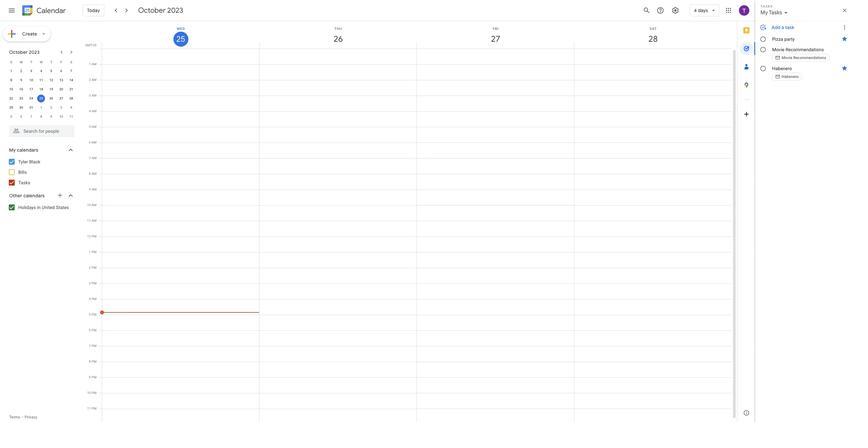 Task type: describe. For each thing, give the bounding box(es) containing it.
4 cell from the left
[[575, 49, 733, 422]]

25 inside 25, today element
[[39, 97, 43, 100]]

7 pm
[[89, 344, 97, 348]]

19
[[49, 87, 53, 91]]

4 for 4 am
[[89, 109, 91, 113]]

29
[[9, 106, 13, 109]]

tyler
[[18, 159, 28, 164]]

thu 26
[[333, 27, 343, 44]]

25 cell
[[36, 94, 46, 103]]

am for 3 am
[[92, 94, 97, 97]]

26 inside "element"
[[49, 97, 53, 100]]

27 inside row
[[59, 97, 63, 100]]

other calendars
[[9, 193, 45, 199]]

sat
[[650, 27, 658, 31]]

tab list inside the side panel 'section'
[[738, 21, 756, 404]]

november 6 element
[[17, 113, 25, 121]]

13
[[59, 78, 63, 82]]

22
[[9, 97, 13, 100]]

my calendars list
[[1, 157, 81, 188]]

side panel section
[[738, 21, 756, 422]]

4 for 4 pm
[[89, 297, 91, 301]]

grid containing 26
[[84, 21, 738, 422]]

calendars for my calendars
[[17, 147, 38, 153]]

9 am
[[89, 188, 97, 191]]

23 element
[[17, 95, 25, 102]]

12 pm
[[87, 235, 97, 238]]

9 for 9 pm
[[89, 376, 91, 379]]

tyler black
[[18, 159, 40, 164]]

5 for november 5 element
[[10, 115, 12, 118]]

18
[[39, 87, 43, 91]]

5 am
[[89, 125, 97, 129]]

10 am
[[87, 203, 97, 207]]

fri
[[493, 27, 499, 31]]

30 element
[[17, 104, 25, 112]]

8 for 8 pm
[[89, 360, 91, 363]]

11 element
[[37, 76, 45, 84]]

create button
[[3, 26, 51, 42]]

5 for 5 am
[[89, 125, 91, 129]]

sat 28
[[649, 27, 658, 44]]

26 inside column header
[[333, 34, 343, 44]]

15 element
[[7, 85, 15, 93]]

pm for 5 pm
[[92, 313, 97, 317]]

11 for 11 pm
[[87, 407, 91, 410]]

pm for 12 pm
[[92, 235, 97, 238]]

black
[[29, 159, 40, 164]]

my calendars button
[[1, 145, 81, 155]]

26 link
[[331, 32, 346, 47]]

29 element
[[7, 104, 15, 112]]

19 element
[[47, 85, 55, 93]]

11 for november 11 'element'
[[69, 115, 73, 118]]

1 vertical spatial october 2023
[[9, 49, 40, 55]]

20
[[59, 87, 63, 91]]

f
[[60, 60, 62, 64]]

am for 8 am
[[92, 172, 97, 176]]

support image
[[657, 7, 665, 14]]

18 element
[[37, 85, 45, 93]]

gmt-05
[[85, 43, 97, 47]]

4 for 4 days
[[695, 8, 697, 13]]

pm for 2 pm
[[92, 266, 97, 270]]

8 pm
[[89, 360, 97, 363]]

am for 10 am
[[92, 203, 97, 207]]

in
[[37, 205, 41, 210]]

row group containing 1
[[6, 67, 76, 121]]

november 3 element
[[57, 104, 65, 112]]

11 for 11 am
[[87, 219, 91, 223]]

privacy link
[[25, 415, 37, 420]]

6 for november 6 element
[[20, 115, 22, 118]]

november 8 element
[[37, 113, 45, 121]]

row containing 15
[[6, 85, 76, 94]]

5 up 12 element
[[50, 69, 52, 73]]

12 element
[[47, 76, 55, 84]]

november 1 element
[[37, 104, 45, 112]]

am for 6 am
[[92, 141, 97, 144]]

privacy
[[25, 415, 37, 420]]

2 s from the left
[[70, 60, 72, 64]]

pm for 10 pm
[[92, 391, 97, 395]]

today button
[[83, 3, 104, 18]]

2 pm
[[89, 266, 97, 270]]

row containing 29
[[6, 103, 76, 112]]

16
[[19, 87, 23, 91]]

pm for 6 pm
[[92, 329, 97, 332]]

am for 5 am
[[92, 125, 97, 129]]

27 inside column header
[[491, 34, 500, 44]]

4 pm
[[89, 297, 97, 301]]

calendar element
[[21, 4, 66, 18]]

1 am
[[89, 62, 97, 66]]

26 column header
[[259, 21, 417, 49]]

1 cell from the left
[[100, 49, 260, 422]]

8 for november 8 element
[[40, 115, 42, 118]]

other calendars button
[[1, 191, 81, 201]]

am for 4 am
[[92, 109, 97, 113]]

25 inside wed 25
[[176, 34, 185, 44]]

27 column header
[[417, 21, 575, 49]]

10 pm
[[87, 391, 97, 395]]

w
[[40, 60, 43, 64]]

–
[[21, 415, 24, 420]]

8 up 15
[[10, 78, 12, 82]]

1 t from the left
[[30, 60, 32, 64]]

create
[[22, 31, 37, 37]]

holidays
[[18, 205, 36, 210]]

november 5 element
[[7, 113, 15, 121]]

11 am
[[87, 219, 97, 223]]

6 for 6 pm
[[89, 329, 91, 332]]

5 for 5 pm
[[89, 313, 91, 317]]

tasks
[[18, 180, 30, 185]]

30
[[19, 106, 23, 109]]

16 element
[[17, 85, 25, 93]]

Search for people text field
[[13, 125, 70, 137]]

9 up '16'
[[20, 78, 22, 82]]

12 for 12
[[49, 78, 53, 82]]

1 horizontal spatial 2023
[[167, 6, 183, 15]]



Task type: locate. For each thing, give the bounding box(es) containing it.
3 cell from the left
[[417, 49, 575, 422]]

pm
[[92, 235, 97, 238], [92, 250, 97, 254], [92, 266, 97, 270], [92, 282, 97, 285], [92, 297, 97, 301], [92, 313, 97, 317], [92, 329, 97, 332], [92, 344, 97, 348], [92, 360, 97, 363], [92, 376, 97, 379], [92, 391, 97, 395], [92, 407, 97, 410]]

2 for november 2 element
[[50, 106, 52, 109]]

2 am
[[89, 78, 97, 82]]

2 t from the left
[[50, 60, 52, 64]]

7 down 31 element
[[30, 115, 32, 118]]

28 down the 21 element
[[69, 97, 73, 100]]

0 horizontal spatial 27
[[59, 97, 63, 100]]

10 down november 3 element
[[59, 115, 63, 118]]

21
[[69, 87, 73, 91]]

12 up 19
[[49, 78, 53, 82]]

2023 down the create
[[29, 49, 40, 55]]

united
[[42, 205, 55, 210]]

1 for 1 am
[[89, 62, 91, 66]]

4 pm from the top
[[92, 282, 97, 285]]

9 pm
[[89, 376, 97, 379]]

2023
[[167, 6, 183, 15], [29, 49, 40, 55]]

november 2 element
[[47, 104, 55, 112]]

8 down 7 pm
[[89, 360, 91, 363]]

pm for 1 pm
[[92, 250, 97, 254]]

2 am from the top
[[92, 78, 97, 82]]

25, today element
[[37, 95, 45, 102]]

my
[[9, 147, 16, 153]]

pm for 11 pm
[[92, 407, 97, 410]]

1 down 12 pm
[[89, 250, 91, 254]]

0 vertical spatial 26
[[333, 34, 343, 44]]

0 vertical spatial 2023
[[167, 6, 183, 15]]

3 up 10 element
[[30, 69, 32, 73]]

am down 8 am
[[92, 188, 97, 191]]

bills
[[18, 170, 27, 175]]

21 element
[[67, 85, 75, 93]]

11 pm from the top
[[92, 391, 97, 395]]

0 vertical spatial 27
[[491, 34, 500, 44]]

november 7 element
[[27, 113, 35, 121]]

0 vertical spatial 28
[[649, 34, 658, 44]]

calendar
[[37, 6, 66, 15]]

4 down 3 pm on the left of page
[[89, 297, 91, 301]]

6 down the f
[[60, 69, 62, 73]]

3 down 27 element
[[60, 106, 62, 109]]

1 vertical spatial 28
[[69, 97, 73, 100]]

27 down 20 element
[[59, 97, 63, 100]]

28 element
[[67, 95, 75, 102]]

row containing 8
[[6, 76, 76, 85]]

7 up 8 am
[[89, 156, 91, 160]]

november 9 element
[[47, 113, 55, 121]]

pm for 8 pm
[[92, 360, 97, 363]]

4 am
[[89, 109, 97, 113]]

12 down the 11 am on the left bottom
[[87, 235, 91, 238]]

14
[[69, 78, 73, 82]]

1 pm
[[89, 250, 97, 254]]

11 down 10 pm
[[87, 407, 91, 410]]

10 up 17
[[29, 78, 33, 82]]

wed
[[177, 27, 185, 31]]

3 down 2 pm
[[89, 282, 91, 285]]

13 element
[[57, 76, 65, 84]]

1 up 2 am
[[89, 62, 91, 66]]

7 up 14
[[70, 69, 72, 73]]

5
[[50, 69, 52, 73], [10, 115, 12, 118], [89, 125, 91, 129], [89, 313, 91, 317]]

pm for 7 pm
[[92, 344, 97, 348]]

0 vertical spatial 12
[[49, 78, 53, 82]]

pm for 3 pm
[[92, 282, 97, 285]]

calendar heading
[[35, 6, 66, 15]]

s left m
[[10, 60, 12, 64]]

am down 2 am
[[92, 94, 97, 97]]

pm up 6 pm
[[92, 313, 97, 317]]

24 element
[[27, 95, 35, 102]]

10 for 10 pm
[[87, 391, 91, 395]]

4 am from the top
[[92, 109, 97, 113]]

6
[[60, 69, 62, 73], [20, 115, 22, 118], [89, 141, 91, 144], [89, 329, 91, 332]]

10 up 11 pm
[[87, 391, 91, 395]]

october 2023 grid
[[6, 57, 76, 121]]

31
[[29, 106, 33, 109]]

pm down 5 pm
[[92, 329, 97, 332]]

1 horizontal spatial 26
[[333, 34, 343, 44]]

am up 12 pm
[[92, 219, 97, 223]]

2 cell from the left
[[260, 49, 417, 422]]

0 horizontal spatial 28
[[69, 97, 73, 100]]

4 down w
[[40, 69, 42, 73]]

am for 2 am
[[92, 78, 97, 82]]

1 horizontal spatial 25
[[176, 34, 185, 44]]

12 inside grid
[[87, 235, 91, 238]]

11 am from the top
[[92, 219, 97, 223]]

1 vertical spatial 27
[[59, 97, 63, 100]]

28 link
[[646, 32, 661, 47]]

2 down 1 am
[[89, 78, 91, 82]]

settings menu image
[[672, 7, 680, 14]]

11 up 18 at the left top of the page
[[39, 78, 43, 82]]

0 horizontal spatial october
[[9, 49, 28, 55]]

1 vertical spatial 25
[[39, 97, 43, 100]]

26 element
[[47, 95, 55, 102]]

row group
[[6, 67, 76, 121]]

28 inside "column header"
[[649, 34, 658, 44]]

4 down 3 am
[[89, 109, 91, 113]]

26 down 19 element
[[49, 97, 53, 100]]

25 link
[[173, 32, 188, 47]]

grid
[[84, 21, 738, 422]]

0 vertical spatial october
[[138, 6, 166, 15]]

2 pm from the top
[[92, 250, 97, 254]]

2 for 2 pm
[[89, 266, 91, 270]]

5 up 6 pm
[[89, 313, 91, 317]]

7 am
[[89, 156, 97, 160]]

11
[[39, 78, 43, 82], [69, 115, 73, 118], [87, 219, 91, 223], [87, 407, 91, 410]]

pm down 10 pm
[[92, 407, 97, 410]]

row
[[99, 49, 733, 422], [6, 57, 76, 67], [6, 67, 76, 76], [6, 76, 76, 85], [6, 85, 76, 94], [6, 94, 76, 103], [6, 103, 76, 112], [6, 112, 76, 121]]

7
[[70, 69, 72, 73], [30, 115, 32, 118], [89, 156, 91, 160], [89, 344, 91, 348]]

0 horizontal spatial october 2023
[[9, 49, 40, 55]]

6 pm
[[89, 329, 97, 332]]

calendars inside dropdown button
[[23, 193, 45, 199]]

1 horizontal spatial october
[[138, 6, 166, 15]]

28 inside "element"
[[69, 97, 73, 100]]

10 up the 11 am on the left bottom
[[87, 203, 91, 207]]

1 for 1 pm
[[89, 250, 91, 254]]

terms – privacy
[[9, 415, 37, 420]]

26
[[333, 34, 343, 44], [49, 97, 53, 100]]

27 element
[[57, 95, 65, 102]]

calendars up in
[[23, 193, 45, 199]]

am for 9 am
[[92, 188, 97, 191]]

12 for 12 pm
[[87, 235, 91, 238]]

10 pm from the top
[[92, 376, 97, 379]]

2 for 2 am
[[89, 78, 91, 82]]

days
[[699, 8, 709, 13]]

s right the f
[[70, 60, 72, 64]]

7 am from the top
[[92, 156, 97, 160]]

thu
[[335, 27, 343, 31]]

27 down fri
[[491, 34, 500, 44]]

0 horizontal spatial 12
[[49, 78, 53, 82]]

0 vertical spatial 25
[[176, 34, 185, 44]]

11 down november 4 element
[[69, 115, 73, 118]]

am up 2 am
[[92, 62, 97, 66]]

28 column header
[[575, 21, 733, 49]]

11 for the 11 element
[[39, 78, 43, 82]]

november 10 element
[[57, 113, 65, 121]]

3
[[30, 69, 32, 73], [89, 94, 91, 97], [60, 106, 62, 109], [89, 282, 91, 285]]

pm for 9 pm
[[92, 376, 97, 379]]

3 am from the top
[[92, 94, 97, 97]]

m
[[20, 60, 23, 64]]

7 up 8 pm
[[89, 344, 91, 348]]

1 horizontal spatial t
[[50, 60, 52, 64]]

5 up 6 am
[[89, 125, 91, 129]]

4 days
[[695, 8, 709, 13]]

pm down 8 pm
[[92, 376, 97, 379]]

1 pm from the top
[[92, 235, 97, 238]]

10 for 10 element
[[29, 78, 33, 82]]

0 horizontal spatial s
[[10, 60, 12, 64]]

1 down 25, today element
[[40, 106, 42, 109]]

6 down 5 pm
[[89, 329, 91, 332]]

9 up 10 pm
[[89, 376, 91, 379]]

11 pm
[[87, 407, 97, 410]]

3 pm
[[89, 282, 97, 285]]

pm for 4 pm
[[92, 297, 97, 301]]

main drawer image
[[8, 7, 16, 14]]

am down 4 am
[[92, 125, 97, 129]]

pm up 8 pm
[[92, 344, 97, 348]]

25 column header
[[102, 21, 260, 49]]

8 for 8 am
[[89, 172, 91, 176]]

1 am from the top
[[92, 62, 97, 66]]

1 s from the left
[[10, 60, 12, 64]]

pm up '9 pm'
[[92, 360, 97, 363]]

12 pm from the top
[[92, 407, 97, 410]]

6 am
[[89, 141, 97, 144]]

terms
[[9, 415, 20, 420]]

25
[[176, 34, 185, 44], [39, 97, 43, 100]]

05
[[93, 43, 97, 47]]

row containing 5
[[6, 112, 76, 121]]

14 element
[[67, 76, 75, 84]]

4 down 28 "element"
[[70, 106, 72, 109]]

gmt-
[[85, 43, 93, 47]]

1
[[89, 62, 91, 66], [10, 69, 12, 73], [40, 106, 42, 109], [89, 250, 91, 254]]

26 down thu
[[333, 34, 343, 44]]

1 vertical spatial 26
[[49, 97, 53, 100]]

1 inside november 1 element
[[40, 106, 42, 109]]

7 for november 7 element in the top left of the page
[[30, 115, 32, 118]]

1 vertical spatial calendars
[[23, 193, 45, 199]]

15
[[9, 87, 13, 91]]

holidays in united states
[[18, 205, 69, 210]]

row containing s
[[6, 57, 76, 67]]

states
[[56, 205, 69, 210]]

october
[[138, 6, 166, 15], [9, 49, 28, 55]]

28 down sat
[[649, 34, 658, 44]]

25 down 18 element
[[39, 97, 43, 100]]

4 for november 4 element
[[70, 106, 72, 109]]

1 vertical spatial october
[[9, 49, 28, 55]]

am up 8 am
[[92, 156, 97, 160]]

22 element
[[7, 95, 15, 102]]

9 down november 2 element
[[50, 115, 52, 118]]

pm down '9 pm'
[[92, 391, 97, 395]]

4 inside popup button
[[695, 8, 697, 13]]

10
[[29, 78, 33, 82], [59, 115, 63, 118], [87, 203, 91, 207], [87, 391, 91, 395]]

3 am
[[89, 94, 97, 97]]

9 for 9 am
[[89, 188, 91, 191]]

10 am from the top
[[92, 203, 97, 207]]

november 11 element
[[67, 113, 75, 121]]

t left w
[[30, 60, 32, 64]]

7 for 7 pm
[[89, 344, 91, 348]]

0 vertical spatial calendars
[[17, 147, 38, 153]]

12 inside row group
[[49, 78, 53, 82]]

t left the f
[[50, 60, 52, 64]]

add other calendars image
[[57, 192, 63, 199]]

0 horizontal spatial 2023
[[29, 49, 40, 55]]

pm down 2 pm
[[92, 282, 97, 285]]

calendars up tyler black on the left top of the page
[[17, 147, 38, 153]]

25 down wed in the left of the page
[[176, 34, 185, 44]]

pm down 3 pm on the left of page
[[92, 297, 97, 301]]

31 element
[[27, 104, 35, 112]]

6 for 6 am
[[89, 141, 91, 144]]

cell
[[100, 49, 260, 422], [260, 49, 417, 422], [417, 49, 575, 422], [575, 49, 733, 422]]

None search field
[[0, 123, 81, 137]]

1 horizontal spatial s
[[70, 60, 72, 64]]

10 element
[[27, 76, 35, 84]]

3 down 2 am
[[89, 94, 91, 97]]

my calendars
[[9, 147, 38, 153]]

0 horizontal spatial t
[[30, 60, 32, 64]]

0 vertical spatial october 2023
[[138, 6, 183, 15]]

pm up 2 pm
[[92, 250, 97, 254]]

2023 up wed in the left of the page
[[167, 6, 183, 15]]

am down "7 am"
[[92, 172, 97, 176]]

am up "7 am"
[[92, 141, 97, 144]]

10 for 10 am
[[87, 203, 91, 207]]

october 2023 up m
[[9, 49, 40, 55]]

28
[[649, 34, 658, 44], [69, 97, 73, 100]]

8 down november 1 element
[[40, 115, 42, 118]]

calendars for other calendars
[[23, 193, 45, 199]]

am for 7 am
[[92, 156, 97, 160]]

2 down 26 "element"
[[50, 106, 52, 109]]

calendars
[[17, 147, 38, 153], [23, 193, 45, 199]]

1 up 15
[[10, 69, 12, 73]]

8 am
[[89, 172, 97, 176]]

other
[[9, 193, 22, 199]]

am for 11 am
[[92, 219, 97, 223]]

5 down 29 element
[[10, 115, 12, 118]]

23
[[19, 97, 23, 100]]

9 pm from the top
[[92, 360, 97, 363]]

8 down "7 am"
[[89, 172, 91, 176]]

6 pm from the top
[[92, 313, 97, 317]]

3 for 3 am
[[89, 94, 91, 97]]

october 2023
[[138, 6, 183, 15], [9, 49, 40, 55]]

1 horizontal spatial october 2023
[[138, 6, 183, 15]]

5 pm
[[89, 313, 97, 317]]

am
[[92, 62, 97, 66], [92, 78, 97, 82], [92, 94, 97, 97], [92, 109, 97, 113], [92, 125, 97, 129], [92, 141, 97, 144], [92, 156, 97, 160], [92, 172, 97, 176], [92, 188, 97, 191], [92, 203, 97, 207], [92, 219, 97, 223]]

row containing 22
[[6, 94, 76, 103]]

8 am from the top
[[92, 172, 97, 176]]

today
[[87, 8, 100, 13]]

9 up 10 am
[[89, 188, 91, 191]]

0 horizontal spatial 25
[[39, 97, 43, 100]]

7 pm from the top
[[92, 329, 97, 332]]

11 down 10 am
[[87, 219, 91, 223]]

3 pm from the top
[[92, 266, 97, 270]]

am down "9 am"
[[92, 203, 97, 207]]

9
[[20, 78, 22, 82], [50, 115, 52, 118], [89, 188, 91, 191], [89, 376, 91, 379]]

1 for november 1 element
[[40, 106, 42, 109]]

20 element
[[57, 85, 65, 93]]

7 for 7 am
[[89, 156, 91, 160]]

1 vertical spatial 12
[[87, 235, 91, 238]]

2 down m
[[20, 69, 22, 73]]

1 horizontal spatial 12
[[87, 235, 91, 238]]

12
[[49, 78, 53, 82], [87, 235, 91, 238]]

11 inside november 11 'element'
[[69, 115, 73, 118]]

17
[[29, 87, 33, 91]]

6 am from the top
[[92, 141, 97, 144]]

row inside grid
[[99, 49, 733, 422]]

tab list
[[738, 21, 756, 404]]

fri 27
[[491, 27, 500, 44]]

2 up 3 pm on the left of page
[[89, 266, 91, 270]]

wed 25
[[176, 27, 185, 44]]

4 left 'days'
[[695, 8, 697, 13]]

4 days button
[[690, 3, 720, 18]]

5 pm from the top
[[92, 297, 97, 301]]

t
[[30, 60, 32, 64], [50, 60, 52, 64]]

0 horizontal spatial 26
[[49, 97, 53, 100]]

11 inside the 11 element
[[39, 78, 43, 82]]

10 for november 10 element
[[59, 115, 63, 118]]

24
[[29, 97, 33, 100]]

3 for 3 pm
[[89, 282, 91, 285]]

am down 3 am
[[92, 109, 97, 113]]

6 down 30 element
[[20, 115, 22, 118]]

calendars inside dropdown button
[[17, 147, 38, 153]]

8 pm from the top
[[92, 344, 97, 348]]

pm down the 1 pm
[[92, 266, 97, 270]]

6 up "7 am"
[[89, 141, 91, 144]]

5 am from the top
[[92, 125, 97, 129]]

3 for november 3 element
[[60, 106, 62, 109]]

s
[[10, 60, 12, 64], [70, 60, 72, 64]]

am for 1 am
[[92, 62, 97, 66]]

1 vertical spatial 2023
[[29, 49, 40, 55]]

am down 1 am
[[92, 78, 97, 82]]

1 horizontal spatial 27
[[491, 34, 500, 44]]

row containing 1
[[6, 67, 76, 76]]

terms link
[[9, 415, 20, 420]]

27 link
[[489, 32, 504, 47]]

october 2023 up wed in the left of the page
[[138, 6, 183, 15]]

november 4 element
[[67, 104, 75, 112]]

17 element
[[27, 85, 35, 93]]

9 for november 9 element
[[50, 115, 52, 118]]

pm up the 1 pm
[[92, 235, 97, 238]]

1 horizontal spatial 28
[[649, 34, 658, 44]]

9 am from the top
[[92, 188, 97, 191]]



Task type: vqa. For each thing, say whether or not it's contained in the screenshot.


